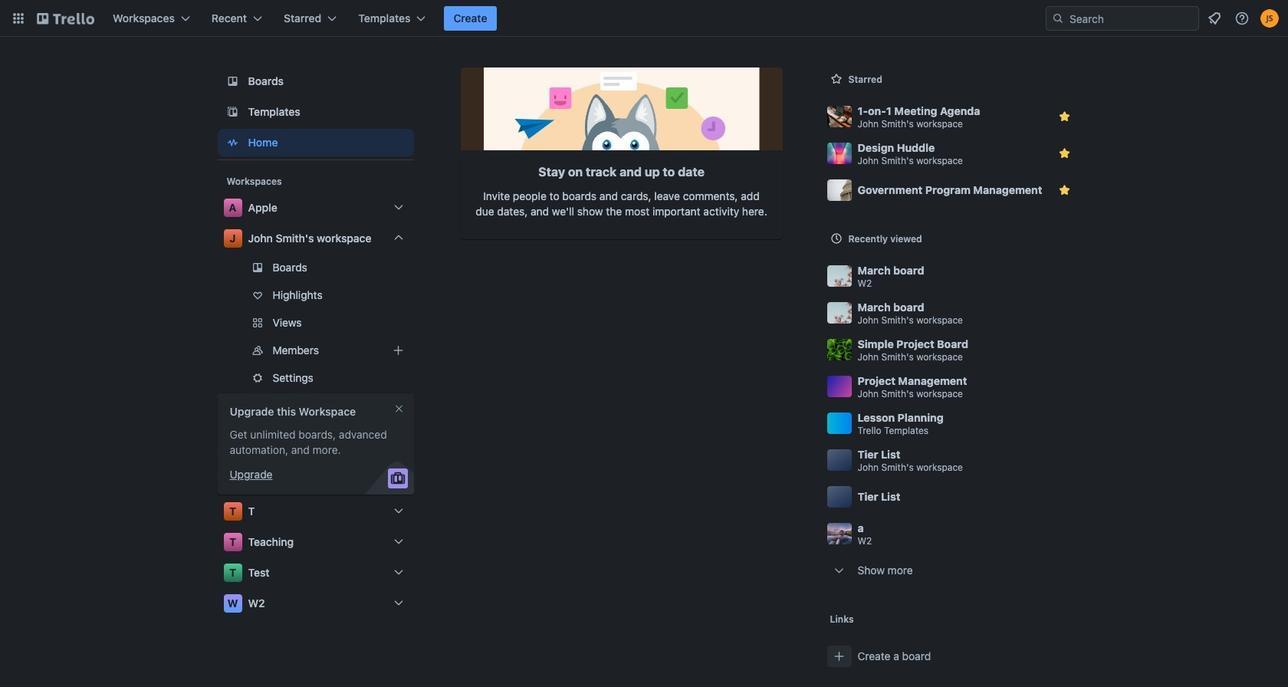 Task type: describe. For each thing, give the bounding box(es) containing it.
click to unstar 1-on-1 meeting agenda. it will be removed from your starred list. image
[[1057, 109, 1072, 124]]

primary element
[[0, 0, 1288, 37]]

back to home image
[[37, 6, 94, 31]]

add image
[[389, 341, 408, 360]]



Task type: vqa. For each thing, say whether or not it's contained in the screenshot.
Orlando's
no



Task type: locate. For each thing, give the bounding box(es) containing it.
search image
[[1052, 12, 1064, 25]]

Search field
[[1064, 8, 1199, 29]]

board image
[[224, 72, 242, 90]]

click to unstar design huddle . it will be removed from your starred list. image
[[1057, 146, 1072, 161]]

open information menu image
[[1235, 11, 1250, 26]]

home image
[[224, 133, 242, 152]]

click to unstar government program management. it will be removed from your starred list. image
[[1057, 183, 1072, 198]]

john smith (johnsmith38824343) image
[[1261, 9, 1279, 28]]

template board image
[[224, 103, 242, 121]]

0 notifications image
[[1205, 9, 1224, 28]]



